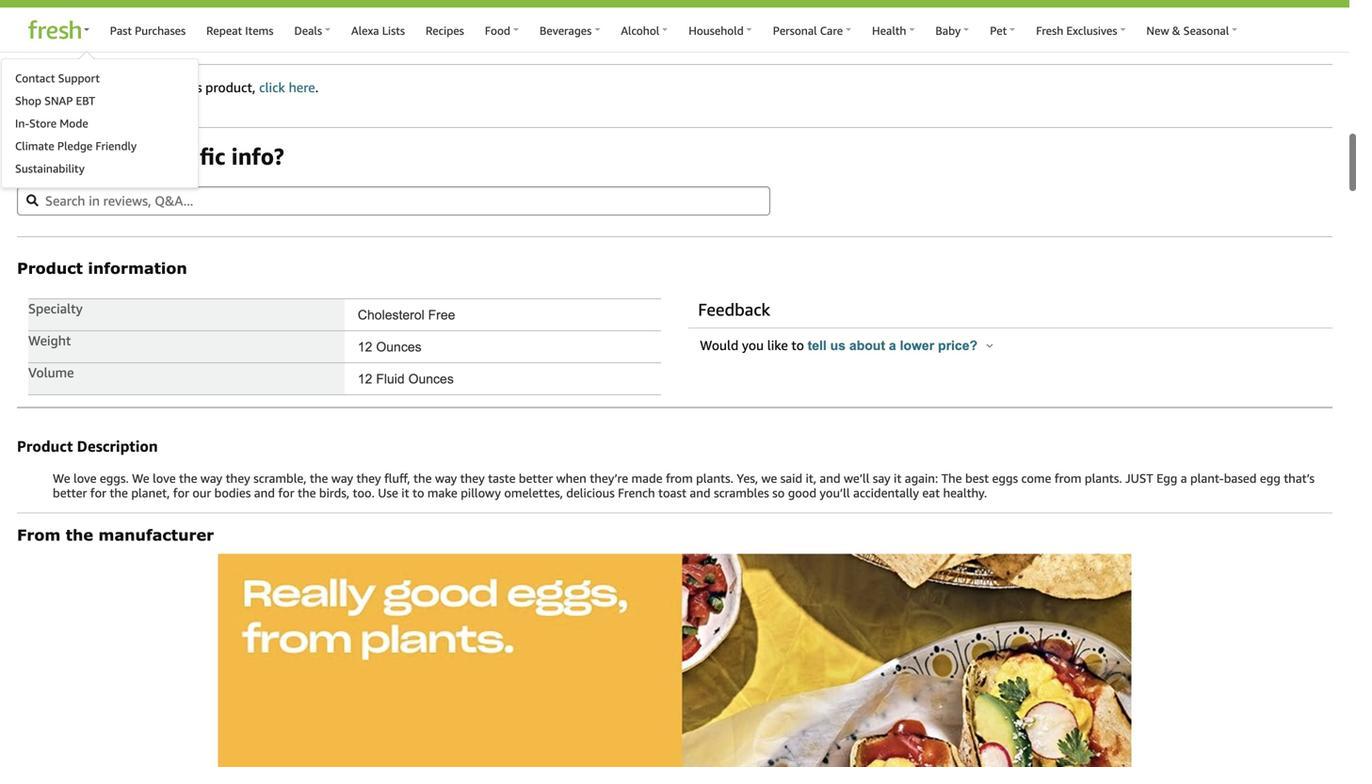 Task type: describe. For each thing, give the bounding box(es) containing it.
regarding
[[113, 29, 170, 45]]

best
[[965, 471, 989, 486]]

so
[[773, 486, 785, 500]]

purchases
[[135, 24, 186, 37]]

weight 12 ounces
[[28, 333, 422, 354]]

new & seasonal link
[[1136, 15, 1248, 44]]

fresh exclusives
[[1036, 24, 1118, 37]]

we love eggs. we love the way they scramble, the way they fluff, the way they taste better when they're made from plants. yes, we said it, and we'll say it again: the best eggs come from plants. just egg a plant-based egg that's better for the planet, for our bodies and for the birds, too. use it to make pillowy omelettes, delicious french toast and scrambles so good you'll accidentally eat healthy.
[[53, 471, 1315, 500]]

made
[[632, 471, 663, 486]]

the left planet,
[[110, 486, 128, 500]]

scramble,
[[253, 471, 307, 486]]

delicious
[[566, 486, 615, 500]]

they're
[[590, 471, 628, 486]]

alcohol link
[[611, 15, 678, 44]]

health
[[945, 29, 984, 45]]

description
[[77, 437, 158, 455]]

disease
[[882, 29, 926, 45]]

egg
[[1260, 471, 1281, 486]]

the right fluff,
[[414, 471, 432, 486]]

evaluated
[[388, 29, 447, 45]]

legal
[[41, 1, 74, 17]]

to inside we love eggs. we love the way they scramble, the way they fluff, the way they taste better when they're made from plants. yes, we said it, and we'll say it again: the best eggs come from plants. just egg a plant-based egg that's better for the planet, for our bodies and for the birds, too. use it to make pillowy omelettes, delicious french toast and scrambles so good you'll accidentally eat healthy.
[[413, 486, 424, 500]]

free
[[428, 308, 455, 322]]

past purchases
[[110, 24, 186, 37]]

recipes link
[[415, 15, 475, 44]]

baby link
[[925, 15, 980, 44]]

make
[[428, 486, 458, 500]]

it,
[[806, 471, 817, 486]]

1 horizontal spatial better
[[519, 471, 553, 486]]

french
[[618, 486, 655, 500]]

eggs.
[[100, 471, 129, 486]]

search image
[[26, 194, 39, 207]]

cholesterol
[[358, 308, 425, 322]]

&
[[1172, 24, 1181, 37]]

exclusives
[[1067, 24, 1118, 37]]

healthy.
[[943, 486, 987, 500]]

eggs
[[992, 471, 1018, 486]]

2 love from the left
[[153, 471, 176, 486]]

3 they from the left
[[460, 471, 485, 486]]

condition.
[[987, 29, 1047, 45]]

tell us about a lower price? button
[[808, 338, 993, 353]]

product for product information
[[17, 259, 83, 277]]

just
[[1126, 471, 1154, 486]]

12 for weight
[[358, 340, 373, 354]]

food
[[485, 24, 511, 37]]

like
[[767, 338, 788, 353]]

about
[[850, 338, 885, 353]]

would
[[700, 338, 739, 353]]

a inside we love eggs. we love the way they scramble, the way they fluff, the way they taste better when they're made from plants. yes, we said it, and we'll say it again: the best eggs come from plants. just egg a plant-based egg that's better for the planet, for our bodies and for the birds, too. use it to make pillowy omelettes, delicious french toast and scrambles so good you'll accidentally eat healthy.
[[1181, 471, 1187, 486]]

2 we from the left
[[132, 471, 149, 486]]

said
[[781, 471, 803, 486]]

an
[[99, 79, 114, 95]]

legal disclaimer
[[41, 1, 143, 17]]

product information
[[17, 259, 187, 277]]

3 way from the left
[[435, 471, 457, 486]]

and right bodies
[[254, 486, 275, 500]]

1 not from the left
[[331, 29, 352, 45]]

statements regarding dietary supplements have not been evaluated by the fda and are not intended to diagnose, treat, cure, or prevent any disease or health condition.
[[41, 29, 1047, 45]]

items
[[245, 24, 274, 37]]

looking
[[17, 143, 103, 170]]

the left the birds,
[[298, 486, 316, 500]]

pillowy
[[461, 486, 501, 500]]

beverages
[[540, 24, 592, 37]]

eat
[[923, 486, 940, 500]]

click
[[259, 79, 285, 95]]

and left are
[[519, 29, 542, 45]]

specialty cholesterol free
[[28, 301, 455, 322]]

beverages link
[[529, 15, 611, 44]]

the right scramble,
[[310, 471, 328, 486]]

1 plants. from the left
[[696, 471, 734, 486]]

specialty
[[28, 301, 83, 316]]

when
[[556, 471, 587, 486]]

product description
[[17, 437, 158, 455]]

0 horizontal spatial a
[[889, 338, 896, 353]]

baby
[[936, 24, 961, 37]]

the right from
[[66, 526, 93, 544]]

omelettes,
[[504, 486, 563, 500]]

repeat items
[[206, 24, 274, 37]]

1 love from the left
[[73, 471, 97, 486]]

food link
[[475, 15, 529, 44]]

volume 12 fluid ounces
[[28, 365, 454, 386]]

2 they from the left
[[357, 471, 381, 486]]

we'll
[[844, 471, 870, 486]]

repeat items link
[[196, 15, 284, 44]]

health
[[872, 24, 907, 37]]

planet,
[[131, 486, 170, 500]]

lower
[[900, 338, 935, 353]]

and right toast
[[690, 486, 711, 500]]

you
[[742, 338, 764, 353]]

supplements
[[220, 29, 296, 45]]

pet
[[990, 24, 1007, 37]]



Task type: locate. For each thing, give the bounding box(es) containing it.
personal care link
[[763, 15, 862, 44]]

from right made
[[666, 471, 693, 486]]

0 horizontal spatial it
[[402, 486, 409, 500]]

issue
[[118, 79, 147, 95]]

0 horizontal spatial way
[[201, 471, 222, 486]]

you'll
[[820, 486, 850, 500]]

Search in reviews, Q&A... search field
[[17, 186, 771, 216]]

0 horizontal spatial to
[[413, 486, 424, 500]]

us
[[831, 338, 846, 353]]

household link
[[678, 15, 763, 44]]

2 plants. from the left
[[1085, 471, 1122, 486]]

1 vertical spatial ounces
[[408, 372, 454, 386]]

here
[[289, 79, 315, 95]]

they left fluff,
[[357, 471, 381, 486]]

our
[[193, 486, 211, 500]]

we right eggs.
[[132, 471, 149, 486]]

specific
[[146, 143, 225, 170]]

info?
[[231, 143, 284, 170]]

0 horizontal spatial from
[[666, 471, 693, 486]]

2 12 from the top
[[358, 372, 373, 386]]

2 horizontal spatial way
[[435, 471, 457, 486]]

personal
[[773, 24, 817, 37]]

0 vertical spatial a
[[889, 338, 896, 353]]

report
[[58, 79, 96, 95]]

volume
[[28, 365, 74, 380]]

it
[[894, 471, 902, 486], [402, 486, 409, 500]]

toast
[[658, 486, 687, 500]]

alcohol
[[621, 24, 660, 37]]

1 vertical spatial product
[[17, 437, 73, 455]]

and right the it,
[[820, 471, 841, 486]]

1 horizontal spatial from
[[1055, 471, 1082, 486]]

or left health
[[929, 29, 942, 45]]

are
[[545, 29, 564, 45]]

not right are
[[567, 29, 588, 45]]

12 inside weight 12 ounces
[[358, 340, 373, 354]]

better left eggs.
[[53, 486, 87, 500]]

deals
[[294, 24, 322, 37]]

0 horizontal spatial they
[[226, 471, 250, 486]]

product for product description
[[17, 437, 73, 455]]

diagnose,
[[664, 29, 721, 45]]

accidentally
[[853, 486, 919, 500]]

deals link
[[284, 15, 341, 44]]

1 vertical spatial a
[[1181, 471, 1187, 486]]

for left the birds,
[[278, 486, 294, 500]]

cure,
[[760, 29, 789, 45]]

manufacturer
[[98, 526, 214, 544]]

repeat
[[206, 24, 242, 37]]

1 horizontal spatial a
[[1181, 471, 1187, 486]]

past
[[110, 24, 132, 37]]

1 horizontal spatial they
[[357, 471, 381, 486]]

taste
[[488, 471, 516, 486]]

2 product from the top
[[17, 437, 73, 455]]

ounces inside volume 12 fluid ounces
[[408, 372, 454, 386]]

12 for volume
[[358, 372, 373, 386]]

0 horizontal spatial we
[[53, 471, 70, 486]]

2 from from the left
[[1055, 471, 1082, 486]]

way left 'use'
[[331, 471, 353, 486]]

new
[[1147, 24, 1170, 37]]

price?
[[938, 338, 978, 353]]

birds,
[[319, 486, 350, 500]]

1 they from the left
[[226, 471, 250, 486]]

to right intended
[[648, 29, 661, 45]]

1 horizontal spatial to
[[648, 29, 661, 45]]

way right planet,
[[201, 471, 222, 486]]

plants. left yes,
[[696, 471, 734, 486]]

way left pillowy
[[435, 471, 457, 486]]

fda
[[492, 29, 516, 45]]

0 horizontal spatial love
[[73, 471, 97, 486]]

again:
[[905, 471, 938, 486]]

too.
[[353, 486, 375, 500]]

to
[[648, 29, 661, 45], [792, 338, 804, 353], [413, 486, 424, 500]]

0 vertical spatial product
[[17, 259, 83, 277]]

popover image
[[987, 343, 993, 348]]

this
[[180, 79, 202, 95]]

to left tell
[[792, 338, 804, 353]]

2 or from the left
[[929, 29, 942, 45]]

dietary
[[174, 29, 216, 45]]

we
[[762, 471, 777, 486]]

fluff,
[[384, 471, 410, 486]]

fresh
[[1036, 24, 1064, 37]]

fluid
[[376, 372, 405, 386]]

we
[[53, 471, 70, 486], [132, 471, 149, 486]]

bodies
[[214, 486, 251, 500]]

1 vertical spatial 12
[[358, 372, 373, 386]]

.
[[315, 79, 319, 95]]

a left lower
[[889, 338, 896, 353]]

product up specialty on the left top of the page
[[17, 259, 83, 277]]

0 horizontal spatial better
[[53, 486, 87, 500]]

1 horizontal spatial plants.
[[1085, 471, 1122, 486]]

they right the our
[[226, 471, 250, 486]]

1 horizontal spatial we
[[132, 471, 149, 486]]

looking for specific info?
[[17, 143, 284, 170]]

1 horizontal spatial or
[[929, 29, 942, 45]]

it right the say
[[894, 471, 902, 486]]

tell us about a lower price?
[[808, 338, 981, 353]]

ounces right the fluid on the left
[[408, 372, 454, 386]]

1 or from the left
[[792, 29, 805, 45]]

0 vertical spatial ounces
[[376, 340, 422, 354]]

2 vertical spatial to
[[413, 486, 424, 500]]

1 product from the top
[[17, 259, 83, 277]]

they left taste
[[460, 471, 485, 486]]

to left make
[[413, 486, 424, 500]]

weight
[[28, 333, 71, 348]]

0 horizontal spatial plants.
[[696, 471, 734, 486]]

love
[[73, 471, 97, 486], [153, 471, 176, 486]]

1 horizontal spatial love
[[153, 471, 176, 486]]

product,
[[206, 79, 256, 95]]

product left description
[[17, 437, 73, 455]]

would you like to
[[700, 338, 808, 353]]

2 horizontal spatial they
[[460, 471, 485, 486]]

for left the our
[[173, 486, 189, 500]]

0 horizontal spatial not
[[331, 29, 352, 45]]

based
[[1224, 471, 1257, 486]]

alexa lists
[[351, 24, 405, 37]]

love left eggs.
[[73, 471, 97, 486]]

1 horizontal spatial it
[[894, 471, 902, 486]]

better right taste
[[519, 471, 553, 486]]

the right by
[[468, 29, 488, 45]]

for up the from the manufacturer
[[90, 486, 106, 500]]

1 12 from the top
[[358, 340, 373, 354]]

amazon fresh logo image
[[24, 20, 81, 44]]

for left specific
[[109, 143, 140, 170]]

or right cure,
[[792, 29, 805, 45]]

2 not from the left
[[567, 29, 588, 45]]

been
[[355, 29, 385, 45]]

from
[[17, 526, 61, 544]]

1 way from the left
[[201, 471, 222, 486]]

1 from from the left
[[666, 471, 693, 486]]

we down "product description"
[[53, 471, 70, 486]]

12
[[358, 340, 373, 354], [358, 372, 373, 386]]

alexa
[[351, 24, 379, 37]]

recipes
[[426, 24, 464, 37]]

12 down cholesterol
[[358, 340, 373, 354]]

household
[[689, 24, 744, 37]]

click here link
[[259, 79, 315, 95]]

1 vertical spatial to
[[792, 338, 804, 353]]

0 vertical spatial 12
[[358, 340, 373, 354]]

they
[[226, 471, 250, 486], [357, 471, 381, 486], [460, 471, 485, 486]]

a right the egg
[[1181, 471, 1187, 486]]

it right 'use'
[[402, 486, 409, 500]]

0 vertical spatial to
[[648, 29, 661, 45]]

1 horizontal spatial not
[[567, 29, 588, 45]]

pet link
[[980, 15, 1026, 44]]

past purchases link
[[100, 15, 196, 44]]

ounces down cholesterol
[[376, 340, 422, 354]]

2 horizontal spatial to
[[792, 338, 804, 353]]

from right the come
[[1055, 471, 1082, 486]]

12 left the fluid on the left
[[358, 372, 373, 386]]

really good eggs, from plants. use just egg to make omelettes to french toast. image
[[218, 554, 1132, 768]]

1 horizontal spatial way
[[331, 471, 353, 486]]

1 we from the left
[[53, 471, 70, 486]]

not right have
[[331, 29, 352, 45]]

the
[[942, 471, 962, 486]]

the right planet,
[[179, 471, 197, 486]]

0 horizontal spatial or
[[792, 29, 805, 45]]

plants. left just
[[1085, 471, 1122, 486]]

a
[[889, 338, 896, 353], [1181, 471, 1187, 486]]

plant-
[[1191, 471, 1224, 486]]

and
[[519, 29, 542, 45], [820, 471, 841, 486], [254, 486, 275, 500], [690, 486, 711, 500]]

egg
[[1157, 471, 1178, 486]]

that's
[[1284, 471, 1315, 486]]

disclaimer
[[78, 1, 143, 17]]

love left the our
[[153, 471, 176, 486]]

2 way from the left
[[331, 471, 353, 486]]

12 inside volume 12 fluid ounces
[[358, 372, 373, 386]]

by
[[451, 29, 465, 45]]

ounces inside weight 12 ounces
[[376, 340, 422, 354]]

come
[[1022, 471, 1052, 486]]

new & seasonal
[[1147, 24, 1229, 37]]



Task type: vqa. For each thing, say whether or not it's contained in the screenshot.
the Alcohol
yes



